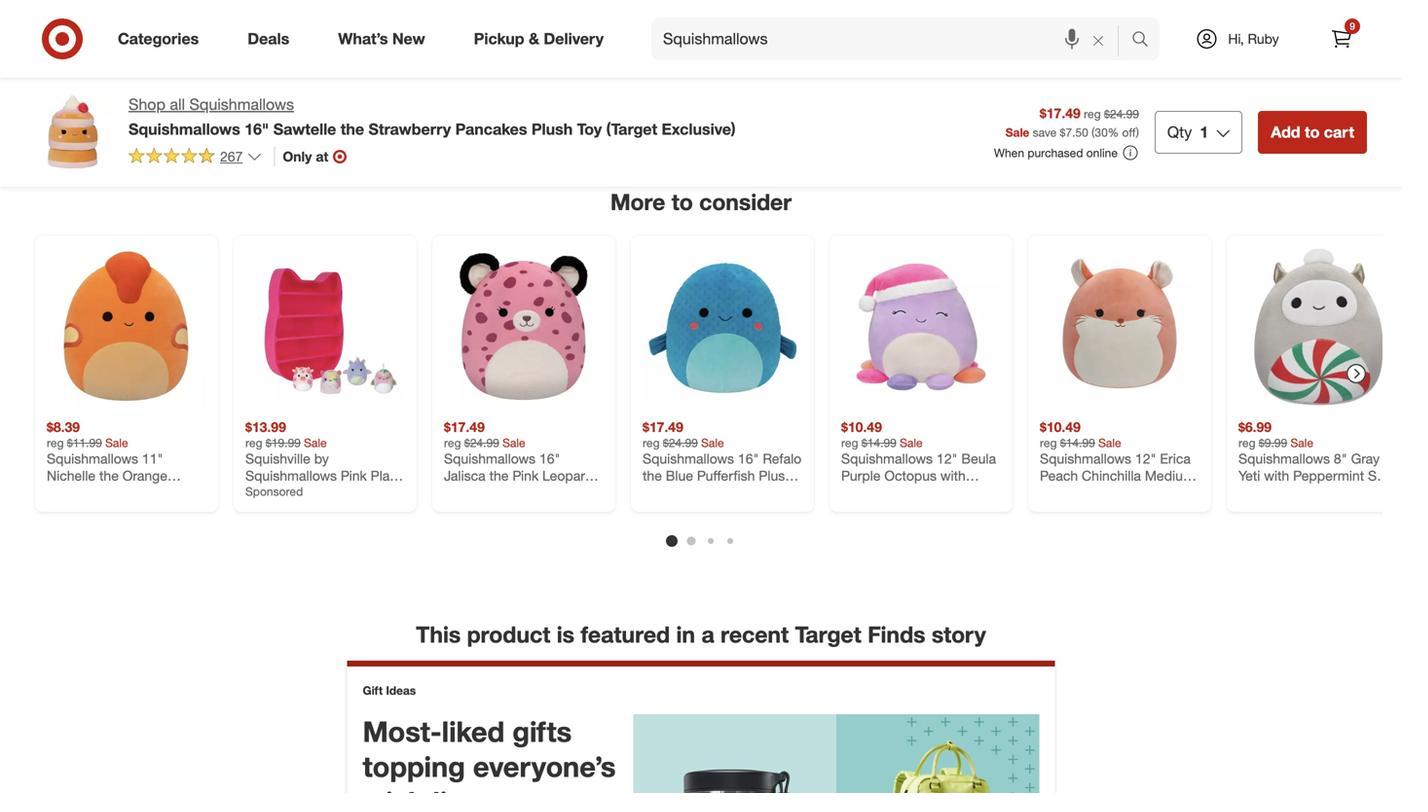 Task type: locate. For each thing, give the bounding box(es) containing it.
$17.49 reg $24.99 sale squishmallows 16" jalisca the pink leopard with fuzzy belly plush toy
[[444, 419, 603, 502]]

octopus
[[885, 467, 937, 485]]

all
[[170, 95, 185, 114]]

plush right little
[[1306, 485, 1340, 502]]

$14.99 up purple
[[862, 436, 897, 450]]

1
[[1200, 123, 1209, 142]]

$14.99 for peach
[[1060, 436, 1095, 450]]

$17.49 up blue
[[643, 419, 684, 436]]

plush right fuzzy
[[545, 485, 579, 502]]

0 horizontal spatial &
[[245, 485, 254, 502]]

1 horizontal spatial &
[[529, 29, 539, 48]]

squishmallows up hat
[[841, 450, 933, 467]]

more to consider
[[610, 188, 792, 215]]

blue
[[666, 467, 693, 485]]

deals
[[248, 29, 289, 48]]

2 horizontal spatial $24.99
[[1104, 107, 1139, 121]]

sale inside $17.49 reg $24.99 sale squishmallows 16" refalo the blue pufferfish plush toy
[[701, 436, 724, 450]]

2 $14.99 from the left
[[1060, 436, 1095, 450]]

$14.99 up peach at the bottom of page
[[1060, 436, 1095, 450]]

squishmallows inside $13.99 reg $19.99 sale squishville by squishmallows pink play & display
[[245, 467, 337, 485]]

gifts
[[513, 715, 572, 749]]

reg inside $8.39 reg $11.99 sale
[[47, 436, 64, 450]]

with right octopus on the right of the page
[[941, 467, 966, 485]]

$17.49 inside $17.49 reg $24.99 sale save $ 7.50 ( 30 % off )
[[1040, 105, 1081, 122]]

pink
[[341, 467, 367, 485], [513, 467, 539, 485]]

2 pink from the left
[[513, 467, 539, 485]]

$24.99 up blue
[[663, 436, 698, 450]]

squishmallows 16" jalisca the pink leopard with fuzzy belly plush toy image
[[444, 247, 604, 407]]

$9.99
[[1259, 436, 1288, 450]]

1 horizontal spatial 12"
[[1135, 450, 1156, 467]]

sale for octopus
[[900, 436, 923, 450]]

new
[[392, 29, 425, 48]]

erica
[[1160, 450, 1191, 467]]

medium inside "$10.49 reg $14.99 sale squishmallows 12" beula purple octopus with santa hat medium plush"
[[906, 485, 956, 502]]

2 $10.49 from the left
[[1040, 419, 1081, 436]]

0 horizontal spatial $10.49
[[841, 419, 882, 436]]

reg for 30
[[1084, 107, 1101, 121]]

this
[[416, 621, 461, 649]]

the right jalisca
[[489, 467, 509, 485]]

plush right pufferfish
[[759, 467, 793, 485]]

$14.99
[[862, 436, 897, 450], [1060, 436, 1095, 450]]

2 horizontal spatial the
[[643, 467, 662, 485]]

medium right hat
[[906, 485, 956, 502]]

sawtelle
[[273, 120, 336, 139]]

0 horizontal spatial $24.99
[[464, 436, 499, 450]]

0 vertical spatial &
[[529, 29, 539, 48]]

sale inside $17.49 reg $24.99 sale save $ 7.50 ( 30 % off )
[[1006, 125, 1030, 140]]

1 pink from the left
[[341, 467, 367, 485]]

$24.99 up off
[[1104, 107, 1139, 121]]

2 horizontal spatial with
[[1264, 467, 1290, 485]]

16" right jalisca
[[539, 450, 560, 467]]

squishmallows up 267
[[189, 95, 294, 114]]

squishmallows up fuzzy
[[444, 450, 536, 467]]

toy
[[577, 120, 602, 139], [583, 485, 603, 502], [643, 485, 663, 502]]

online
[[1087, 146, 1118, 160]]

$14.99 inside "$10.49 reg $14.99 sale squishmallows 12" beula purple octopus with santa hat medium plush"
[[862, 436, 897, 450]]

What can we help you find? suggestions appear below search field
[[652, 18, 1136, 60]]

with inside "$17.49 reg $24.99 sale squishmallows 16" jalisca the pink leopard with fuzzy belly plush toy"
[[444, 485, 469, 502]]

$17.49 inside "$17.49 reg $24.99 sale squishmallows 16" jalisca the pink leopard with fuzzy belly plush toy"
[[444, 419, 485, 436]]

medium
[[1145, 467, 1195, 485], [906, 485, 956, 502]]

to
[[81, 29, 92, 44], [280, 29, 291, 44], [478, 29, 489, 44], [677, 29, 688, 44], [1074, 29, 1085, 44], [1273, 29, 1284, 44], [1305, 123, 1320, 142], [672, 188, 693, 215]]

the inside "$17.49 reg $24.99 sale squishmallows 16" jalisca the pink leopard with fuzzy belly plush toy"
[[489, 467, 509, 485]]

sale for 30
[[1006, 125, 1030, 140]]

plush inside $17.49 reg $24.99 sale squishmallows 16" refalo the blue pufferfish plush toy
[[759, 467, 793, 485]]

$6.99
[[1239, 419, 1272, 436]]

sale inside $10.49 reg $14.99 sale squishmallows 12" erica peach chinchilla medium plush
[[1099, 436, 1121, 450]]

reg inside "$17.49 reg $24.99 sale squishmallows 16" jalisca the pink leopard with fuzzy belly plush toy"
[[444, 436, 461, 450]]

toy inside $17.49 reg $24.99 sale squishmallows 16" refalo the blue pufferfish plush toy
[[643, 485, 663, 502]]

sale up when
[[1006, 125, 1030, 140]]

0 horizontal spatial pink
[[341, 467, 367, 485]]

plush down beula
[[959, 485, 993, 502]]

$8.39 reg $11.99 sale
[[47, 419, 128, 450]]

1 horizontal spatial $17.49
[[643, 419, 684, 436]]

only at
[[283, 148, 328, 165]]

$24.99 inside $17.49 reg $24.99 sale save $ 7.50 ( 30 % off )
[[1104, 107, 1139, 121]]

image of squishmallows 16" sawtelle the strawberry pancakes plush toy (target exclusive) image
[[35, 93, 113, 171]]

1 horizontal spatial 16"
[[539, 450, 560, 467]]

with left fuzzy
[[444, 485, 469, 502]]

hat
[[881, 485, 902, 502]]

sale
[[1006, 125, 1030, 140], [105, 436, 128, 450], [304, 436, 327, 450], [503, 436, 525, 450], [701, 436, 724, 450], [900, 436, 923, 450], [1099, 436, 1121, 450], [1291, 436, 1314, 450]]

1 $10.49 from the left
[[841, 419, 882, 436]]

with right yeti
[[1264, 467, 1290, 485]]

12" left erica at the right
[[1135, 450, 1156, 467]]

with inside $6.99 reg $9.99 sale squishmallows 8" gray yeti with peppermint swirl belly little plush
[[1264, 467, 1290, 485]]

by
[[314, 450, 329, 467]]

reg inside "$10.49 reg $14.99 sale squishmallows 12" beula purple octopus with santa hat medium plush"
[[841, 436, 858, 450]]

1 horizontal spatial medium
[[1145, 467, 1195, 485]]

the inside $17.49 reg $24.99 sale squishmallows 16" refalo the blue pufferfish plush toy
[[643, 467, 662, 485]]

0 horizontal spatial medium
[[906, 485, 956, 502]]

plush inside $10.49 reg $14.99 sale squishmallows 12" erica peach chinchilla medium plush
[[1040, 485, 1074, 502]]

1 $14.99 from the left
[[862, 436, 897, 450]]

what's new link
[[322, 18, 450, 60]]

what's
[[338, 29, 388, 48]]

sale inside $8.39 reg $11.99 sale
[[105, 436, 128, 450]]

1 12" from the left
[[937, 450, 958, 467]]

squishmallows inside $6.99 reg $9.99 sale squishmallows 8" gray yeti with peppermint swirl belly little plush
[[1239, 450, 1330, 467]]

$24.99 inside $17.49 reg $24.99 sale squishmallows 16" refalo the blue pufferfish plush toy
[[663, 436, 698, 450]]

pink inside "$17.49 reg $24.99 sale squishmallows 16" jalisca the pink leopard with fuzzy belly plush toy"
[[513, 467, 539, 485]]

reg inside $17.49 reg $24.99 sale save $ 7.50 ( 30 % off )
[[1084, 107, 1101, 121]]

sponsored
[[245, 485, 303, 499]]

267 link
[[129, 147, 262, 169]]

0 horizontal spatial with
[[444, 485, 469, 502]]

squishmallows 16" refalo the blue pufferfish plush toy image
[[643, 247, 802, 407]]

recent
[[721, 621, 789, 649]]

sale right $19.99
[[304, 436, 327, 450]]

pink left play on the bottom left of page
[[341, 467, 367, 485]]

peppermint
[[1293, 467, 1364, 485]]

8"
[[1334, 450, 1347, 467]]

cart
[[95, 29, 118, 44], [294, 29, 317, 44], [493, 29, 516, 44], [691, 29, 714, 44], [1089, 29, 1112, 44], [1287, 29, 1310, 44], [1324, 123, 1355, 142]]

exclusive)
[[662, 120, 736, 139]]

$10.49 up peach at the bottom of page
[[1040, 419, 1081, 436]]

belly right fuzzy
[[512, 485, 541, 502]]

sale up fuzzy
[[503, 436, 525, 450]]

)
[[1136, 125, 1139, 140]]

categories
[[118, 29, 199, 48]]

12" inside $10.49 reg $14.99 sale squishmallows 12" erica peach chinchilla medium plush
[[1135, 450, 1156, 467]]

1 horizontal spatial with
[[941, 467, 966, 485]]

pink right fuzzy
[[513, 467, 539, 485]]

$17.49 up $ in the right of the page
[[1040, 105, 1081, 122]]

pink inside $13.99 reg $19.99 sale squishville by squishmallows pink play & display
[[341, 467, 367, 485]]

$14.99 inside $10.49 reg $14.99 sale squishmallows 12" erica peach chinchilla medium plush
[[1060, 436, 1095, 450]]

purchased
[[1028, 146, 1083, 160]]

story
[[932, 621, 986, 649]]

squishmallows left refalo
[[643, 450, 734, 467]]

most-liked gifts topping everyone's wish lists. image
[[633, 715, 1040, 794]]

16" inside "shop all squishmallows squishmallows 16" sawtelle the strawberry pancakes plush toy (target exclusive)"
[[245, 120, 269, 139]]

$24.99 up jalisca
[[464, 436, 499, 450]]

2 horizontal spatial $17.49
[[1040, 105, 1081, 122]]

0 horizontal spatial $14.99
[[862, 436, 897, 450]]

$6.99 reg $9.99 sale squishmallows 8" gray yeti with peppermint swirl belly little plush
[[1239, 419, 1398, 502]]

$24.99 for pink
[[464, 436, 499, 450]]

reg
[[1084, 107, 1101, 121], [47, 436, 64, 450], [245, 436, 262, 450], [444, 436, 461, 450], [643, 436, 660, 450], [841, 436, 858, 450], [1040, 436, 1057, 450], [1239, 436, 1256, 450]]

0 horizontal spatial 12"
[[937, 450, 958, 467]]

plush left chinchilla
[[1040, 485, 1074, 502]]

$14.99 for purple
[[862, 436, 897, 450]]

at
[[316, 148, 328, 165]]

$17.49 inside $17.49 reg $24.99 sale squishmallows 16" refalo the blue pufferfish plush toy
[[643, 419, 684, 436]]

$17.49 reg $24.99 sale squishmallows 16" refalo the blue pufferfish plush toy
[[643, 419, 802, 502]]

0 horizontal spatial the
[[341, 120, 364, 139]]

$10.49 inside $10.49 reg $14.99 sale squishmallows 12" erica peach chinchilla medium plush
[[1040, 419, 1081, 436]]

medium inside $10.49 reg $14.99 sale squishmallows 12" erica peach chinchilla medium plush
[[1145, 467, 1195, 485]]

$24.99 inside "$17.49 reg $24.99 sale squishmallows 16" jalisca the pink leopard with fuzzy belly plush toy"
[[464, 436, 499, 450]]

0 horizontal spatial 16"
[[245, 120, 269, 139]]

16" inside $17.49 reg $24.99 sale squishmallows 16" refalo the blue pufferfish plush toy
[[738, 450, 759, 467]]

squishmallows up little
[[1239, 450, 1330, 467]]

topping
[[363, 750, 465, 785]]

is
[[557, 621, 575, 649]]

16"
[[245, 120, 269, 139], [539, 450, 560, 467], [738, 450, 759, 467]]

& right pickup
[[529, 29, 539, 48]]

squishmallows
[[189, 95, 294, 114], [129, 120, 240, 139], [444, 450, 536, 467], [643, 450, 734, 467], [841, 450, 933, 467], [1040, 450, 1132, 467], [1239, 450, 1330, 467], [245, 467, 337, 485]]

12" for medium
[[1135, 450, 1156, 467]]

2 belly from the left
[[1239, 485, 1268, 502]]

squishmallows 12" beula purple octopus with santa hat medium plush image
[[841, 247, 1001, 407]]

sale inside "$10.49 reg $14.99 sale squishmallows 12" beula purple octopus with santa hat medium plush"
[[900, 436, 923, 450]]

0 horizontal spatial belly
[[512, 485, 541, 502]]

most-
[[363, 715, 442, 749]]

16" left refalo
[[738, 450, 759, 467]]

belly left little
[[1239, 485, 1268, 502]]

squishmallows inside "$10.49 reg $14.99 sale squishmallows 12" beula purple octopus with santa hat medium plush"
[[841, 450, 933, 467]]

$10.49 reg $14.99 sale squishmallows 12" erica peach chinchilla medium plush
[[1040, 419, 1195, 502]]

medium right chinchilla
[[1145, 467, 1195, 485]]

2 horizontal spatial 16"
[[738, 450, 759, 467]]

&
[[529, 29, 539, 48], [245, 485, 254, 502]]

1 horizontal spatial $14.99
[[1060, 436, 1095, 450]]

what's new
[[338, 29, 425, 48]]

0 horizontal spatial $17.49
[[444, 419, 485, 436]]

categories link
[[101, 18, 223, 60]]

16" inside "$17.49 reg $24.99 sale squishmallows 16" jalisca the pink leopard with fuzzy belly plush toy"
[[539, 450, 560, 467]]

qty 1
[[1168, 123, 1209, 142]]

12" inside "$10.49 reg $14.99 sale squishmallows 12" beula purple octopus with santa hat medium plush"
[[937, 450, 958, 467]]

$10.49 reg $14.99 sale squishmallows 12" beula purple octopus with santa hat medium plush
[[841, 419, 996, 502]]

gift
[[363, 683, 383, 698]]

squishmallows down $19.99
[[245, 467, 337, 485]]

1 belly from the left
[[512, 485, 541, 502]]

ruby
[[1248, 30, 1279, 47]]

reg inside $13.99 reg $19.99 sale squishville by squishmallows pink play & display
[[245, 436, 262, 450]]

squishmallows left erica at the right
[[1040, 450, 1132, 467]]

pickup & delivery link
[[457, 18, 628, 60]]

ideas
[[386, 683, 416, 698]]

$10.49 inside "$10.49 reg $14.99 sale squishmallows 12" beula purple octopus with santa hat medium plush"
[[841, 419, 882, 436]]

1 horizontal spatial $10.49
[[1040, 419, 1081, 436]]

gift ideas
[[363, 683, 416, 698]]

& left display at the left bottom of page
[[245, 485, 254, 502]]

purple
[[841, 467, 881, 485]]

sale right $11.99
[[105, 436, 128, 450]]

1 horizontal spatial belly
[[1239, 485, 1268, 502]]

1 vertical spatial &
[[245, 485, 254, 502]]

plush right pancakes
[[532, 120, 573, 139]]

sale up chinchilla
[[1099, 436, 1121, 450]]

sale up octopus on the right of the page
[[900, 436, 923, 450]]

& inside $13.99 reg $19.99 sale squishville by squishmallows pink play & display
[[245, 485, 254, 502]]

(
[[1092, 125, 1095, 140]]

1 horizontal spatial the
[[489, 467, 509, 485]]

$13.99
[[245, 419, 286, 436]]

reg for blue
[[643, 436, 660, 450]]

reg inside $17.49 reg $24.99 sale squishmallows 16" refalo the blue pufferfish plush toy
[[643, 436, 660, 450]]

2 12" from the left
[[1135, 450, 1156, 467]]

$10.49 for squishmallows 12" erica peach chinchilla medium plush
[[1040, 419, 1081, 436]]

1 horizontal spatial $24.99
[[663, 436, 698, 450]]

12" left beula
[[937, 450, 958, 467]]

the right sawtelle
[[341, 120, 364, 139]]

16" left sawtelle
[[245, 120, 269, 139]]

sale inside $6.99 reg $9.99 sale squishmallows 8" gray yeti with peppermint swirl belly little plush
[[1291, 436, 1314, 450]]

reg for chinchilla
[[1040, 436, 1057, 450]]

the left blue
[[643, 467, 662, 485]]

strawberry
[[369, 120, 451, 139]]

reg inside $6.99 reg $9.99 sale squishmallows 8" gray yeti with peppermint swirl belly little plush
[[1239, 436, 1256, 450]]

$
[[1060, 125, 1066, 140]]

1 horizontal spatial pink
[[513, 467, 539, 485]]

sale right $9.99
[[1291, 436, 1314, 450]]

reg inside $10.49 reg $14.99 sale squishmallows 12" erica peach chinchilla medium plush
[[1040, 436, 1057, 450]]

sale inside $13.99 reg $19.99 sale squishville by squishmallows pink play & display
[[304, 436, 327, 450]]

16" for squishmallows 16" refalo the blue pufferfish plush toy
[[738, 450, 759, 467]]

squishmallows down all
[[129, 120, 240, 139]]

the for squishmallows 16" jalisca the pink leopard with fuzzy belly plush toy
[[489, 467, 509, 485]]

sale up pufferfish
[[701, 436, 724, 450]]

sale inside "$17.49 reg $24.99 sale squishmallows 16" jalisca the pink leopard with fuzzy belly plush toy"
[[503, 436, 525, 450]]

$10.49 up purple
[[841, 419, 882, 436]]

sale for play
[[304, 436, 327, 450]]

$24.99
[[1104, 107, 1139, 121], [464, 436, 499, 450], [663, 436, 698, 450]]

in
[[676, 621, 695, 649]]

$17.49 up jalisca
[[444, 419, 485, 436]]



Task type: describe. For each thing, give the bounding box(es) containing it.
reg for octopus
[[841, 436, 858, 450]]

30
[[1095, 125, 1108, 140]]

chinchilla
[[1082, 467, 1141, 485]]

product
[[467, 621, 551, 649]]

plush inside "shop all squishmallows squishmallows 16" sawtelle the strawberry pancakes plush toy (target exclusive)"
[[532, 120, 573, 139]]

finds
[[868, 621, 926, 649]]

16" for squishmallows 16" jalisca the pink leopard with fuzzy belly plush toy
[[539, 450, 560, 467]]

deals link
[[231, 18, 314, 60]]

toy inside "$17.49 reg $24.99 sale squishmallows 16" jalisca the pink leopard with fuzzy belly plush toy"
[[583, 485, 603, 502]]

only
[[283, 148, 312, 165]]

plush inside $6.99 reg $9.99 sale squishmallows 8" gray yeti with peppermint swirl belly little plush
[[1306, 485, 1340, 502]]

this product is featured in a recent target finds story
[[416, 621, 986, 649]]

7.50
[[1066, 125, 1089, 140]]

squishmallows 12" erica peach chinchilla medium plush image
[[1040, 247, 1200, 407]]

$24.99 for blue
[[663, 436, 698, 450]]

reg for with
[[1239, 436, 1256, 450]]

beula
[[962, 450, 996, 467]]

12" for with
[[937, 450, 958, 467]]

lists.
[[433, 785, 495, 794]]

squishmallows 8" gray yeti with peppermint swirl belly little plush image
[[1239, 247, 1398, 407]]

the for squishmallows 16" refalo the blue pufferfish plush toy
[[643, 467, 662, 485]]

more
[[610, 188, 665, 215]]

sale for pink
[[503, 436, 525, 450]]

little
[[1272, 485, 1302, 502]]

swirl
[[1368, 467, 1398, 485]]

hi,
[[1228, 30, 1244, 47]]

belly inside $6.99 reg $9.99 sale squishmallows 8" gray yeti with peppermint swirl belly little plush
[[1239, 485, 1268, 502]]

yeti
[[1239, 467, 1261, 485]]

everyone's
[[473, 750, 616, 785]]

most-liked gifts topping everyone's wish lists.
[[363, 715, 616, 794]]

wish
[[363, 785, 425, 794]]

pufferfish
[[697, 467, 755, 485]]

(target
[[606, 120, 657, 139]]

off
[[1122, 125, 1136, 140]]

$17.49 reg $24.99 sale save $ 7.50 ( 30 % off )
[[1006, 105, 1139, 140]]

peach
[[1040, 467, 1078, 485]]

toy inside "shop all squishmallows squishmallows 16" sawtelle the strawberry pancakes plush toy (target exclusive)"
[[577, 120, 602, 139]]

with inside "$10.49 reg $14.99 sale squishmallows 12" beula purple octopus with santa hat medium plush"
[[941, 467, 966, 485]]

delivery
[[544, 29, 604, 48]]

squishmallows inside $17.49 reg $24.99 sale squishmallows 16" refalo the blue pufferfish plush toy
[[643, 450, 734, 467]]

pickup
[[474, 29, 524, 48]]

play
[[371, 467, 397, 485]]

$17.49 for pink
[[444, 419, 485, 436]]

search button
[[1123, 18, 1170, 64]]

9
[[1350, 20, 1355, 32]]

belly inside "$17.49 reg $24.99 sale squishmallows 16" jalisca the pink leopard with fuzzy belly plush toy"
[[512, 485, 541, 502]]

gray
[[1351, 450, 1380, 467]]

$24.99 for 30
[[1104, 107, 1139, 121]]

the inside "shop all squishmallows squishmallows 16" sawtelle the strawberry pancakes plush toy (target exclusive)"
[[341, 120, 364, 139]]

9 link
[[1321, 18, 1363, 60]]

qty
[[1168, 123, 1192, 142]]

shop all squishmallows squishmallows 16" sawtelle the strawberry pancakes plush toy (target exclusive)
[[129, 95, 736, 139]]

squishville by squishmallows pink play & display image
[[245, 247, 405, 407]]

squishmallows 11" nichelle the orange dinosaur with fuzzy head plush toy image
[[47, 247, 206, 407]]

search
[[1123, 31, 1170, 50]]

consider
[[699, 188, 792, 215]]

save
[[1033, 125, 1057, 140]]

reg for pink
[[444, 436, 461, 450]]

$10.49 for squishmallows 12" beula purple octopus with santa hat medium plush
[[841, 419, 882, 436]]

%
[[1108, 125, 1119, 140]]

hi, ruby
[[1228, 30, 1279, 47]]

shop
[[129, 95, 165, 114]]

refalo
[[763, 450, 802, 467]]

a
[[702, 621, 714, 649]]

when
[[994, 146, 1025, 160]]

267
[[220, 148, 243, 165]]

plush inside "$17.49 reg $24.99 sale squishmallows 16" jalisca the pink leopard with fuzzy belly plush toy"
[[545, 485, 579, 502]]

display
[[258, 485, 302, 502]]

when purchased online
[[994, 146, 1118, 160]]

$17.49 for blue
[[643, 419, 684, 436]]

featured
[[581, 621, 670, 649]]

$13.99 reg $19.99 sale squishville by squishmallows pink play & display
[[245, 419, 397, 502]]

$8.39
[[47, 419, 80, 436]]

$17.49 for 30
[[1040, 105, 1081, 122]]

santa
[[841, 485, 877, 502]]

reg for play
[[245, 436, 262, 450]]

$19.99
[[266, 436, 301, 450]]

sale for blue
[[701, 436, 724, 450]]

leopard
[[542, 467, 593, 485]]

squishmallows inside $10.49 reg $14.99 sale squishmallows 12" erica peach chinchilla medium plush
[[1040, 450, 1132, 467]]

fuzzy
[[473, 485, 508, 502]]

sale for with
[[1291, 436, 1314, 450]]

sale for chinchilla
[[1099, 436, 1121, 450]]

pancakes
[[455, 120, 527, 139]]

squishville
[[245, 450, 310, 467]]

$11.99
[[67, 436, 102, 450]]

target
[[795, 621, 862, 649]]

liked
[[442, 715, 505, 749]]

pickup & delivery
[[474, 29, 604, 48]]

plush inside "$10.49 reg $14.99 sale squishmallows 12" beula purple octopus with santa hat medium plush"
[[959, 485, 993, 502]]

squishmallows inside "$17.49 reg $24.99 sale squishmallows 16" jalisca the pink leopard with fuzzy belly plush toy"
[[444, 450, 536, 467]]



Task type: vqa. For each thing, say whether or not it's contained in the screenshot.
the left Pink
yes



